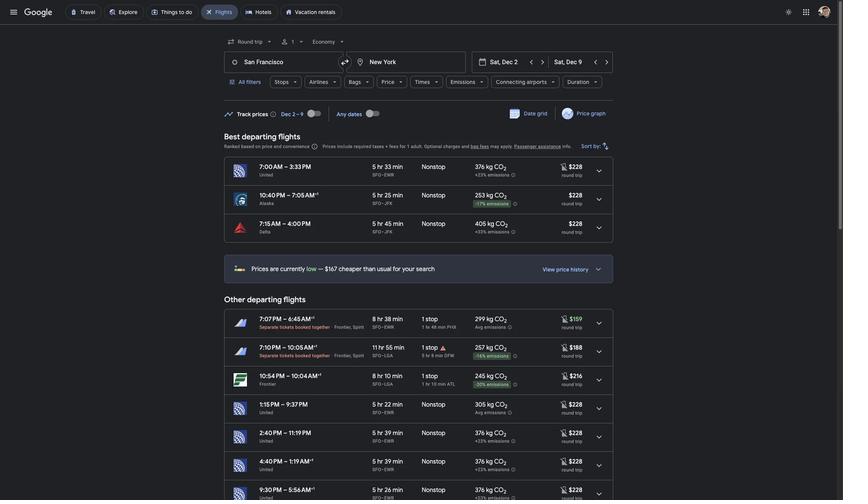 Task type: vqa. For each thing, say whether or not it's contained in the screenshot.
the top Send
no



Task type: locate. For each thing, give the bounding box(es) containing it.
co inside 253 kg co 2
[[495, 192, 505, 200]]

228 us dollars text field left flight details. leaves san francisco international airport at 10:40 pm on saturday, december 2 and arrives at john f. kennedy international airport at 7:05 am on sunday, december 3. image
[[569, 192, 583, 200]]

2 +23% from the top
[[476, 439, 487, 445]]

1 5 hr 39 min sfo – ewr from the top
[[373, 430, 403, 445]]

$228 left flight details. leaves san francisco international airport at 7:15 am on saturday, december 2 and arrives at john f. kennedy international airport at 4:00 pm on saturday, december 2. icon
[[569, 221, 583, 228]]

 image
[[332, 354, 333, 359]]

kg inside 253 kg co 2
[[487, 192, 494, 200]]

min inside 5 hr 33 min sfo – ewr
[[393, 164, 403, 171]]

0 horizontal spatial 10
[[385, 373, 391, 381]]

0 vertical spatial separate
[[260, 325, 279, 331]]

united
[[260, 173, 274, 178], [260, 411, 274, 416], [260, 439, 274, 445], [260, 468, 274, 473]]

find the best price region
[[224, 104, 614, 127]]

4 round from the top
[[562, 326, 575, 331]]

Departure time: 7:07 PM. text field
[[260, 316, 282, 324]]

0 vertical spatial separate tickets booked together
[[260, 325, 330, 331]]

+ inside 7:07 pm – 6:45 am + 1
[[311, 316, 313, 321]]

lga inside 11 hr 55 min sfo – lga
[[385, 354, 393, 359]]

ewr down 38
[[385, 325, 394, 331]]

5 nonstop from the top
[[422, 430, 446, 438]]

228 us dollars text field left flight details. leaves san francisco international airport at 9:30 pm on saturday, december 2 and arrives at newark liberty international airport at 5:56 am on sunday, december 3. "image"
[[569, 487, 583, 495]]

– down the 5 hr 22 min sfo – ewr
[[382, 439, 385, 445]]

0 vertical spatial spirit
[[353, 325, 364, 331]]

bag fees button
[[471, 144, 490, 149]]

round trip left flight details. leaves san francisco international airport at 7:00 am on saturday, december 2 and arrives at newark liberty international airport at 3:33 pm on saturday, december 2. image
[[562, 173, 583, 178]]

5 sfo from the top
[[373, 354, 382, 359]]

$228 round trip left flight details. leaves san francisco international airport at 10:40 pm on saturday, december 2 and arrives at john f. kennedy international airport at 7:05 am on sunday, december 3. image
[[562, 192, 583, 207]]

2 sfo from the top
[[373, 201, 382, 207]]

apply.
[[501, 144, 514, 149]]

0 vertical spatial departing
[[242, 132, 277, 142]]

2 nonstop flight. element from the top
[[422, 192, 446, 201]]

– inside 8 hr 38 min sfo – ewr
[[382, 325, 385, 331]]

2 round trip from the top
[[562, 326, 583, 331]]

co inside 405 kg co 2
[[496, 221, 506, 228]]

learn more about tracked prices image
[[270, 111, 277, 118]]

1 vertical spatial booked
[[296, 354, 311, 359]]

leaves san francisco international airport at 7:00 am on saturday, december 2 and arrives at newark liberty international airport at 3:33 pm on saturday, december 2. element
[[260, 164, 311, 171]]

2 avg emissions from the top
[[476, 411, 507, 416]]

leaves san francisco international airport at 4:40 pm on saturday, december 2 and arrives at newark liberty international airport at 1:19 am on sunday, december 3. element
[[260, 458, 314, 466]]

7 nonstop flight. element from the top
[[422, 487, 446, 496]]

sfo for 1:19 am
[[373, 468, 382, 473]]

sfo
[[373, 173, 382, 178], [373, 201, 382, 207], [373, 230, 382, 235], [373, 325, 382, 331], [373, 354, 382, 359], [373, 382, 382, 388], [373, 411, 382, 416], [373, 439, 382, 445], [373, 468, 382, 473]]

10 down 11 hr 55 min sfo – lga
[[385, 373, 391, 381]]

5
[[373, 164, 376, 171], [373, 192, 376, 200], [373, 221, 376, 228], [422, 354, 425, 359], [373, 402, 376, 409], [373, 430, 376, 438], [373, 459, 376, 466], [373, 487, 376, 495]]

+33%
[[476, 230, 487, 235]]

33
[[385, 164, 392, 171]]

0 vertical spatial flights
[[278, 132, 301, 142]]

sfo inside 8 hr 38 min sfo – ewr
[[373, 325, 382, 331]]

+ for 10:04 am
[[318, 373, 320, 378]]

3 376 kg co 2 from the top
[[476, 459, 507, 468]]

1 vertical spatial 10
[[432, 382, 437, 388]]

1 stop flight. element for 8 hr 38 min
[[422, 316, 438, 325]]

dates
[[348, 111, 363, 118]]

Arrival time: 5:56 AM on  Sunday, December 3. text field
[[289, 487, 315, 495]]

currently
[[281, 266, 305, 273]]

2 inside 299 kg co 2
[[505, 318, 507, 325]]

hr inside 8 hr 38 min sfo – ewr
[[378, 316, 383, 324]]

round left flight details. leaves san francisco international airport at 10:40 pm on saturday, december 2 and arrives at john f. kennedy international airport at 7:05 am on sunday, december 3. image
[[562, 202, 575, 207]]

4 nonstop from the top
[[422, 402, 446, 409]]

kg for 7:05 am
[[487, 192, 494, 200]]

total duration 5 hr 22 min. element
[[373, 402, 422, 410]]

$228 round trip left flight details. leaves san francisco international airport at 7:15 am on saturday, december 2 and arrives at john f. kennedy international airport at 4:00 pm on saturday, december 2. icon
[[562, 221, 583, 235]]

10 inside 1 stop 1 hr 10 min atl
[[432, 382, 437, 388]]

fees
[[390, 144, 399, 149], [480, 144, 490, 149]]

None text field
[[224, 52, 344, 73]]

6 trip from the top
[[576, 383, 583, 388]]

1 frontier, spirit from the top
[[335, 325, 364, 331]]

avg emissions
[[476, 325, 507, 331], [476, 411, 507, 416]]

kg inside 305 kg co 2
[[488, 402, 494, 409]]

min right 33
[[393, 164, 403, 171]]

0 vertical spatial 228 us dollars text field
[[569, 430, 583, 438]]

kg for 11:19 pm
[[487, 430, 493, 438]]

all filters button
[[224, 73, 267, 91]]

round for 6:45 am
[[562, 326, 575, 331]]

hr for 9:37 pm
[[378, 402, 384, 409]]

hr inside 1 stop 1 hr 10 min atl
[[426, 382, 431, 388]]

376 kg co 2 for 5:56 am
[[476, 487, 507, 496]]

trip down 216 us dollars text field
[[576, 383, 583, 388]]

this price for this flight doesn't include overhead bin access. if you need a carry-on bag, use the bags filter to update prices. image
[[560, 401, 569, 410], [560, 486, 569, 495]]

united inside 1:15 pm – 9:37 pm united
[[260, 411, 274, 416]]

1 sfo from the top
[[373, 173, 382, 178]]

9:30 pm – 5:56 am + 1
[[260, 487, 315, 495]]

39
[[385, 430, 392, 438], [385, 459, 392, 466]]

0 vertical spatial -
[[476, 202, 477, 207]]

min left the atl
[[438, 382, 446, 388]]

2 ewr from the top
[[385, 325, 394, 331]]

1 vertical spatial stop
[[426, 345, 438, 352]]

1 lga from the top
[[385, 354, 393, 359]]

1 vertical spatial -
[[476, 354, 477, 359]]

1 vertical spatial +23% emissions
[[476, 439, 510, 445]]

sfo down the total duration 5 hr 33 min. element
[[373, 173, 382, 178]]

11:19 pm
[[289, 430, 312, 438]]

253
[[476, 192, 486, 200]]

together down arrival time: 10:05 am on  sunday, december 3. text field
[[312, 354, 330, 359]]

1 vertical spatial separate
[[260, 354, 279, 359]]

- down 253
[[476, 202, 477, 207]]

5 hr 39 min sfo – ewr for 1:19 am
[[373, 459, 403, 473]]

2 228 us dollars text field from the top
[[569, 487, 583, 495]]

-17% emissions
[[476, 202, 509, 207]]

0 vertical spatial 1 stop flight. element
[[422, 316, 438, 325]]

together
[[312, 325, 330, 331], [312, 354, 330, 359]]

price inside price graph 'button'
[[577, 110, 590, 117]]

2 228 us dollars text field from the top
[[569, 459, 583, 466]]

date
[[525, 110, 537, 117]]

10:40 pm
[[260, 192, 286, 200]]

1 vertical spatial frontier, spirit
[[335, 354, 364, 359]]

+33% emissions
[[476, 230, 510, 235]]

0 vertical spatial frontier,
[[335, 325, 352, 331]]

flight details. leaves san francisco international airport at 2:40 pm on saturday, december 2 and arrives at newark liberty international airport at 11:19 pm on saturday, december 2. image
[[591, 429, 609, 447]]

united for 1:15 pm
[[260, 411, 274, 416]]

min inside 5 hr 45 min sfo – jfk
[[394, 221, 404, 228]]

0 vertical spatial 8
[[373, 316, 376, 324]]

min inside 8 hr 10 min sfo – lga
[[393, 373, 403, 381]]

this price for this flight doesn't include overhead bin access. if you need a carry-on bag, use the bags filter to update prices. image
[[560, 163, 569, 172], [561, 315, 570, 324], [561, 344, 570, 353], [561, 372, 570, 381], [560, 429, 569, 438], [560, 458, 569, 467]]

2 vertical spatial 1 stop flight. element
[[422, 373, 438, 382]]

1 separate tickets booked together from the top
[[260, 325, 330, 331]]

nonstop flight. element for 4:00 pm
[[422, 221, 446, 229]]

5 up 5 hr 26 min
[[373, 459, 376, 466]]

stop
[[426, 316, 438, 324], [426, 345, 438, 352], [426, 373, 438, 381]]

Departure time: 9:30 PM. text field
[[260, 487, 282, 495]]

+ inside 4:40 pm – 1:19 am + 1
[[310, 458, 312, 463]]

hr inside 11 hr 55 min sfo – lga
[[379, 345, 385, 352]]

2 for 1:19 am
[[504, 461, 507, 468]]

kg for 6:45 am
[[487, 316, 494, 324]]

swap origin and destination. image
[[341, 58, 350, 67]]

1 horizontal spatial fees
[[480, 144, 490, 149]]

hr for 10:05 am
[[379, 345, 385, 352]]

2 jfk from the top
[[385, 230, 393, 235]]

duration button
[[563, 73, 603, 91]]

1 228 us dollars text field from the top
[[569, 192, 583, 200]]

245
[[476, 373, 486, 381]]

2 round from the top
[[562, 202, 575, 207]]

0 horizontal spatial fees
[[390, 144, 399, 149]]

duration
[[568, 79, 590, 86]]

– right departure time: 9:30 pm. text box
[[284, 487, 287, 495]]

2 separate tickets booked together. this trip includes tickets from multiple airlines. missed connections may be protected by kiwi.com.. element from the top
[[260, 354, 330, 359]]

1 vertical spatial avg
[[476, 411, 484, 416]]

$228 left flight details. leaves san francisco international airport at 10:40 pm on saturday, december 2 and arrives at john f. kennedy international airport at 7:05 am on sunday, december 3. image
[[569, 192, 583, 200]]

2 avg from the top
[[476, 411, 484, 416]]

departing
[[242, 132, 277, 142], [247, 296, 282, 305]]

co for 11:19 pm
[[495, 430, 504, 438]]

0 horizontal spatial and
[[274, 144, 282, 149]]

price graph button
[[558, 107, 612, 121]]

3 228 us dollars text field from the top
[[569, 402, 583, 409]]

$228 left flight details. leaves san francisco international airport at 1:15 pm on saturday, december 2 and arrives at newark liberty international airport at 9:37 pm on saturday, december 2. icon
[[569, 402, 583, 409]]

stop up 48
[[426, 316, 438, 324]]

round left flight details. leaves san francisco international airport at 7:00 am on saturday, december 2 and arrives at newark liberty international airport at 3:33 pm on saturday, december 2. image
[[562, 173, 575, 178]]

+ inside 10:40 pm – 7:05 am + 1
[[315, 192, 317, 197]]

Departure text field
[[491, 52, 526, 73]]

7:10 pm – 10:05 am + 1
[[260, 344, 318, 352]]

1 inside 7:10 pm – 10:05 am + 1
[[316, 344, 318, 349]]

1 vertical spatial price
[[577, 110, 590, 117]]

2 total duration 5 hr 39 min. element from the top
[[373, 459, 422, 467]]

1 vertical spatial lga
[[385, 382, 393, 388]]

1 vertical spatial 5 hr 39 min sfo – ewr
[[373, 459, 403, 473]]

min inside 5 hr 25 min sfo – jfk
[[393, 192, 403, 200]]

376 kg co 2 for 11:19 pm
[[476, 430, 507, 439]]

flights for best departing flights
[[278, 132, 301, 142]]

0 vertical spatial total duration 5 hr 39 min. element
[[373, 430, 422, 439]]

ewr down 33
[[385, 173, 394, 178]]

jfk inside 5 hr 25 min sfo – jfk
[[385, 201, 393, 207]]

$216
[[570, 373, 583, 381]]

3 stop from the top
[[426, 373, 438, 381]]

min for 11:19 pm
[[393, 430, 403, 438]]

376 kg co 2 for 3:33 pm
[[476, 164, 507, 172]]

hr left 25
[[378, 192, 384, 200]]

2 228 us dollars text field from the top
[[569, 221, 583, 228]]

stop inside '1 stop 1 hr 48 min phx'
[[426, 316, 438, 324]]

1 inside 10:40 pm – 7:05 am + 1
[[317, 192, 319, 197]]

228 us dollars text field for 11:19 pm
[[569, 430, 583, 438]]

graph
[[591, 110, 606, 117]]

trip left flight details. leaves san francisco international airport at 4:40 pm on saturday, december 2 and arrives at newark liberty international airport at 1:19 am on sunday, december 3. icon
[[576, 468, 583, 474]]

4:00 pm
[[288, 221, 311, 228]]

trip left flight details. leaves san francisco international airport at 7:15 am on saturday, december 2 and arrives at john f. kennedy international airport at 4:00 pm on saturday, december 2. icon
[[576, 230, 583, 235]]

min up total duration 5 hr 26 min. element
[[393, 459, 403, 466]]

sfo inside 8 hr 10 min sfo – lga
[[373, 382, 382, 388]]

0 vertical spatial tickets
[[280, 325, 294, 331]]

+ inside 10:54 pm – 10:04 am + 1
[[318, 373, 320, 378]]

sfo down total duration 5 hr 25 min. element
[[373, 201, 382, 207]]

2 vertical spatial +23% emissions
[[476, 468, 510, 473]]

2 inside 245 kg co 2
[[505, 375, 508, 382]]

0 vertical spatial avg
[[476, 325, 484, 331]]

price inside popup button
[[382, 79, 395, 86]]

1 nonstop from the top
[[422, 164, 446, 171]]

learn more about ranking image
[[311, 143, 318, 150]]

– left arrival time: 3:33 pm. 'text box'
[[285, 164, 288, 171]]

0 vertical spatial 228 us dollars text field
[[569, 164, 583, 171]]

8 sfo from the top
[[373, 439, 382, 445]]

emissions for 9:37 pm
[[485, 411, 507, 416]]

round for 10:05 am
[[562, 354, 575, 359]]

2 frontier, spirit from the top
[[335, 354, 364, 359]]

2 for 11:19 pm
[[504, 433, 507, 439]]

1 jfk from the top
[[385, 201, 393, 207]]

0 vertical spatial price
[[262, 144, 273, 149]]

round trip down $188 text box
[[562, 354, 583, 359]]

7 $228 from the top
[[569, 487, 583, 495]]

than
[[364, 266, 376, 273]]

+ inside 9:30 pm – 5:56 am + 1
[[311, 487, 313, 492]]

1 fees from the left
[[390, 144, 399, 149]]

lga inside 8 hr 10 min sfo – lga
[[385, 382, 393, 388]]

5 inside 5 hr 25 min sfo – jfk
[[373, 192, 376, 200]]

2 vertical spatial 228 us dollars text field
[[569, 402, 583, 409]]

0 horizontal spatial price
[[262, 144, 273, 149]]

+23% for 3:33 pm
[[476, 173, 487, 178]]

spirit for 11
[[353, 354, 364, 359]]

5 for 9:37 pm
[[373, 402, 376, 409]]

sfo for 11:19 pm
[[373, 439, 382, 445]]

2 inside 405 kg co 2
[[506, 223, 508, 229]]

4 united from the top
[[260, 468, 274, 473]]

– down the total duration 5 hr 33 min. element
[[382, 173, 385, 178]]

376 kg co 2
[[476, 164, 507, 172], [476, 430, 507, 439], [476, 459, 507, 468], [476, 487, 507, 496]]

– right 1:15 pm
[[281, 402, 285, 409]]

-16% emissions
[[476, 354, 509, 359]]

2 inside 257 kg co 2
[[504, 347, 507, 353]]

405 kg co 2
[[476, 221, 508, 229]]

sfo for 6:45 am
[[373, 325, 382, 331]]

2 vertical spatial +23%
[[476, 468, 487, 473]]

sfo inside 5 hr 33 min sfo – ewr
[[373, 173, 382, 178]]

1 avg emissions from the top
[[476, 325, 507, 331]]

date grid button
[[505, 107, 554, 121]]

trip for 11:19 pm
[[576, 440, 583, 445]]

228 us dollars text field left flight details. leaves san francisco international airport at 2:40 pm on saturday, december 2 and arrives at newark liberty international airport at 11:19 pm on saturday, december 2. icon
[[569, 430, 583, 438]]

1 vertical spatial this price for this flight doesn't include overhead bin access. if you need a carry-on bag, use the bags filter to update prices. image
[[560, 486, 569, 495]]

228 US dollars text field
[[569, 430, 583, 438], [569, 459, 583, 466]]

1 horizontal spatial price
[[557, 267, 570, 273]]

flight details. leaves san francisco international airport at 7:15 am on saturday, december 2 and arrives at john f. kennedy international airport at 4:00 pm on saturday, december 2. image
[[591, 219, 609, 237]]

0 vertical spatial $228 round trip
[[562, 192, 583, 207]]

228 us dollars text field down sort
[[569, 164, 583, 171]]

228 us dollars text field for 253
[[569, 192, 583, 200]]

for
[[400, 144, 406, 149], [393, 266, 401, 273]]

– inside 9:30 pm – 5:56 am + 1
[[284, 487, 287, 495]]

7 trip from the top
[[576, 411, 583, 416]]

3 united from the top
[[260, 439, 274, 445]]

2 376 kg co 2 from the top
[[476, 430, 507, 439]]

0 horizontal spatial price
[[382, 79, 395, 86]]

1 horizontal spatial price
[[577, 110, 590, 117]]

kg inside 405 kg co 2
[[488, 221, 495, 228]]

min inside 11 hr 55 min sfo – lga
[[395, 345, 405, 352]]

None text field
[[347, 52, 466, 73]]

5 inside 5 hr 45 min sfo – jfk
[[373, 221, 376, 228]]

sfo for 3:33 pm
[[373, 173, 382, 178]]

Departure time: 10:54 PM. text field
[[260, 373, 285, 381]]

co
[[495, 164, 504, 171], [495, 192, 505, 200], [496, 221, 506, 228], [495, 316, 505, 324], [495, 345, 504, 352], [495, 373, 505, 381], [496, 402, 505, 409], [495, 430, 504, 438], [495, 459, 504, 466], [495, 487, 504, 495]]

None field
[[224, 35, 277, 49], [310, 35, 349, 49], [224, 35, 277, 49], [310, 35, 349, 49]]

1 $228 round trip from the top
[[562, 192, 583, 207]]

1 +23% from the top
[[476, 173, 487, 178]]

2 376 from the top
[[476, 430, 485, 438]]

round down $159 text field on the bottom of the page
[[562, 326, 575, 331]]

0 vertical spatial 39
[[385, 430, 392, 438]]

avg emissions down 299 kg co 2
[[476, 325, 507, 331]]

1 vertical spatial 228 us dollars text field
[[569, 487, 583, 495]]

2
[[504, 166, 507, 172], [505, 194, 507, 201], [506, 223, 508, 229], [505, 318, 507, 325], [504, 347, 507, 353], [505, 375, 508, 382], [505, 404, 508, 410], [504, 433, 507, 439], [504, 461, 507, 468], [504, 490, 507, 496]]

10 left the atl
[[432, 382, 437, 388]]

$228 left flight details. leaves san francisco international airport at 4:40 pm on saturday, december 2 and arrives at newark liberty international airport at 1:19 am on sunday, december 3. icon
[[569, 459, 583, 466]]

1 separate from the top
[[260, 325, 279, 331]]

charges
[[444, 144, 461, 149]]

2 5 hr 39 min sfo – ewr from the top
[[373, 459, 403, 473]]

1 total duration 5 hr 39 min. element from the top
[[373, 430, 422, 439]]

– inside 5 hr 25 min sfo – jfk
[[382, 201, 385, 207]]

stop for 1 stop 1 hr 48 min phx
[[426, 316, 438, 324]]

co inside 305 kg co 2
[[496, 402, 505, 409]]

1 vertical spatial departing
[[247, 296, 282, 305]]

1 228 us dollars text field from the top
[[569, 164, 583, 171]]

prices
[[253, 111, 268, 118]]

sfo inside 5 hr 45 min sfo – jfk
[[373, 230, 382, 235]]

and down the "best departing flights"
[[274, 144, 282, 149]]

layover (1 of 1) is a 5 hr 8 min overnight layover at dallas/fort worth international airport in dallas. element
[[422, 353, 472, 359]]

1 vertical spatial total duration 5 hr 39 min. element
[[373, 459, 422, 467]]

5 ewr from the top
[[385, 468, 394, 473]]

0 vertical spatial jfk
[[385, 201, 393, 207]]

total duration 5 hr 33 min. element
[[373, 164, 422, 172]]

total duration 5 hr 45 min. element
[[373, 221, 422, 229]]

1 inside 7:07 pm – 6:45 am + 1
[[313, 316, 315, 321]]

Arrival time: 10:05 AM on  Sunday, December 3. text field
[[288, 344, 318, 352]]

sfo for 9:37 pm
[[373, 411, 382, 416]]

5 round trip from the top
[[562, 411, 583, 416]]

10:05 am
[[288, 345, 314, 352]]

frontier,
[[335, 325, 352, 331], [335, 354, 352, 359]]

all
[[239, 79, 245, 86]]

round trip left flight details. leaves san francisco international airport at 2:40 pm on saturday, december 2 and arrives at newark liberty international airport at 11:19 pm on saturday, december 2. icon
[[562, 440, 583, 445]]

– inside 2:40 pm – 11:19 pm united
[[284, 430, 288, 438]]

search
[[417, 266, 435, 273]]

trip for 10:04 am
[[576, 383, 583, 388]]

trip left flight details. leaves san francisco international airport at 2:40 pm on saturday, december 2 and arrives at newark liberty international airport at 11:19 pm on saturday, december 2. icon
[[576, 440, 583, 445]]

5 hr 45 min sfo – jfk
[[373, 221, 404, 235]]

min for 10:04 am
[[393, 373, 403, 381]]

connecting airports
[[496, 79, 547, 86]]

for left your
[[393, 266, 401, 273]]

0 vertical spatial +23% emissions
[[476, 173, 510, 178]]

+
[[386, 144, 388, 149], [315, 192, 317, 197], [311, 316, 313, 321], [314, 344, 316, 349], [318, 373, 320, 378], [310, 458, 312, 463], [311, 487, 313, 492]]

prices left are
[[252, 266, 269, 273]]

best departing flights
[[224, 132, 301, 142]]

2 and from the left
[[462, 144, 470, 149]]

total duration 8 hr 38 min. element
[[373, 316, 422, 325]]

– down total duration 11 hr 55 min. element
[[382, 354, 385, 359]]

216 US dollars text field
[[570, 373, 583, 381]]

1 vertical spatial 39
[[385, 459, 392, 466]]

1 vertical spatial 228 us dollars text field
[[569, 221, 583, 228]]

3 nonstop from the top
[[422, 221, 446, 228]]

united down 2:40 pm
[[260, 439, 274, 445]]

and left bag
[[462, 144, 470, 149]]

$228 for 5:56 am
[[569, 487, 583, 495]]

separate down 7:07 pm
[[260, 325, 279, 331]]

5 hr 39 min sfo – ewr
[[373, 430, 403, 445], [373, 459, 403, 473]]

– inside 10:40 pm – 7:05 am + 1
[[287, 192, 291, 200]]

trip left flight details. leaves san francisco international airport at 7:00 am on saturday, december 2 and arrives at newark liberty international airport at 3:33 pm on saturday, december 2. image
[[576, 173, 583, 178]]

hr down 11 hr 55 min sfo – lga
[[378, 373, 383, 381]]

price
[[262, 144, 273, 149], [557, 267, 570, 273]]

1 this price for this flight doesn't include overhead bin access. if you need a carry-on bag, use the bags filter to update prices. image from the top
[[560, 401, 569, 410]]

1 vertical spatial 228 us dollars text field
[[569, 459, 583, 466]]

trip down $159 text field on the bottom of the page
[[576, 326, 583, 331]]

hr up 5 hr 26 min
[[378, 459, 384, 466]]

total duration 5 hr 39 min. element up total duration 5 hr 26 min. element
[[373, 459, 422, 467]]

this price for this flight doesn't include overhead bin access. if you need a carry-on bag, use the bags filter to update prices. image for 10:05 am
[[561, 344, 570, 353]]

co inside 245 kg co 2
[[495, 373, 505, 381]]

- for 245
[[476, 383, 477, 388]]

–
[[285, 164, 288, 171], [382, 173, 385, 178], [287, 192, 291, 200], [382, 201, 385, 207], [283, 221, 286, 228], [382, 230, 385, 235], [283, 316, 287, 324], [382, 325, 385, 331], [283, 345, 286, 352], [382, 354, 385, 359], [287, 373, 290, 381], [382, 382, 385, 388], [281, 402, 285, 409], [382, 411, 385, 416], [284, 430, 288, 438], [382, 439, 385, 445], [284, 459, 288, 466], [382, 468, 385, 473], [284, 487, 287, 495]]

5 hr 39 min sfo – ewr for 11:19 pm
[[373, 430, 403, 445]]

tickets for 6:45 am
[[280, 325, 294, 331]]

spirit
[[353, 325, 364, 331], [353, 354, 364, 359]]

6 round from the top
[[562, 383, 575, 388]]

2 tickets from the top
[[280, 354, 294, 359]]

0 vertical spatial frontier, spirit
[[335, 325, 364, 331]]

hr left the atl
[[426, 382, 431, 388]]

1 stop flight. element down 5 hr 8 min dfw
[[422, 373, 438, 382]]

hr for 10:04 am
[[378, 373, 383, 381]]

8 left 38
[[373, 316, 376, 324]]

lga down "55"
[[385, 354, 393, 359]]

– left 7:05 am
[[287, 192, 291, 200]]

1 vertical spatial jfk
[[385, 230, 393, 235]]

1 trip from the top
[[576, 173, 583, 178]]

nonstop for 4:00 pm
[[422, 221, 446, 228]]

best
[[224, 132, 240, 142]]

2 vertical spatial -
[[476, 383, 477, 388]]

trip
[[576, 173, 583, 178], [576, 202, 583, 207], [576, 230, 583, 235], [576, 326, 583, 331], [576, 354, 583, 359], [576, 383, 583, 388], [576, 411, 583, 416], [576, 440, 583, 445], [576, 468, 583, 474]]

tickets for 10:05 am
[[280, 354, 294, 359]]

– inside the 7:00 am – 3:33 pm united
[[285, 164, 288, 171]]

nonstop flight. element
[[422, 164, 446, 172], [422, 192, 446, 201], [422, 221, 446, 229], [422, 402, 446, 410], [422, 430, 446, 439], [422, 459, 446, 467], [422, 487, 446, 496]]

1 vertical spatial flights
[[284, 296, 306, 305]]

lga
[[385, 354, 393, 359], [385, 382, 393, 388]]

Arrival time: 7:05 AM on  Sunday, December 3. text field
[[292, 192, 319, 200]]

188 US dollars text field
[[570, 345, 583, 352]]

2 +23% emissions from the top
[[476, 439, 510, 445]]

hr inside '1 stop 1 hr 48 min phx'
[[426, 325, 431, 331]]

flight details. leaves san francisco international airport at 7:07 pm on saturday, december 2 and arrives at newark liberty international airport at 6:45 am on sunday, december 3. image
[[591, 315, 609, 333]]

spirit left 11 hr 55 min sfo – lga
[[353, 354, 364, 359]]

kg inside 245 kg co 2
[[487, 373, 494, 381]]

+23% emissions for 3:33 pm
[[476, 173, 510, 178]]

separate tickets booked together for 6:45 am
[[260, 325, 330, 331]]

Departure time: 7:10 PM. text field
[[260, 345, 281, 352]]

1 376 kg co 2 from the top
[[476, 164, 507, 172]]

11
[[373, 345, 378, 352]]

3 round trip from the top
[[562, 354, 583, 359]]

5 left 33
[[373, 164, 376, 171]]

376 for 3:33 pm
[[476, 164, 485, 171]]

10:40 pm – 7:05 am + 1
[[260, 192, 319, 200]]

1 vertical spatial for
[[393, 266, 401, 273]]

passenger assistance button
[[515, 144, 562, 149]]

1 +23% emissions from the top
[[476, 173, 510, 178]]

4 376 from the top
[[476, 487, 485, 495]]

optional
[[425, 144, 443, 149]]

co inside 299 kg co 2
[[495, 316, 505, 324]]

0 vertical spatial 10
[[385, 373, 391, 381]]

round for 11:19 pm
[[562, 440, 575, 445]]

5 down the 5 hr 22 min sfo – ewr
[[373, 430, 376, 438]]

5 hr 22 min sfo – ewr
[[373, 402, 403, 416]]

0 vertical spatial +23%
[[476, 173, 487, 178]]

nonstop flight. element for 11:19 pm
[[422, 430, 446, 439]]

1 stop
[[422, 345, 438, 352]]

2 inside 305 kg co 2
[[505, 404, 508, 410]]

39 down the 5 hr 22 min sfo – ewr
[[385, 430, 392, 438]]

1 stop flight. element
[[422, 316, 438, 325], [422, 345, 438, 353], [422, 373, 438, 382]]

2 vertical spatial 8
[[373, 373, 376, 381]]

5 inside 5 hr 33 min sfo – ewr
[[373, 164, 376, 171]]

4 376 kg co 2 from the top
[[476, 487, 507, 496]]

1 vertical spatial avg emissions
[[476, 411, 507, 416]]

0 vertical spatial prices
[[323, 144, 336, 149]]

jfk inside 5 hr 45 min sfo – jfk
[[385, 230, 393, 235]]

sfo down 11
[[373, 354, 382, 359]]

trip for 9:37 pm
[[576, 411, 583, 416]]

2 stop from the top
[[426, 345, 438, 352]]

None search field
[[224, 33, 614, 101]]

4 sfo from the top
[[373, 325, 382, 331]]

united inside the 7:00 am – 3:33 pm united
[[260, 173, 274, 178]]

booked down arrival time: 10:05 am on  sunday, december 3. text field
[[296, 354, 311, 359]]

1 ewr from the top
[[385, 173, 394, 178]]

min inside 8 hr 38 min sfo – ewr
[[393, 316, 403, 324]]

1 39 from the top
[[385, 430, 392, 438]]

2 vertical spatial stop
[[426, 373, 438, 381]]

2 separate from the top
[[260, 354, 279, 359]]

avg down 299
[[476, 325, 484, 331]]

main content
[[224, 104, 614, 501]]

0 vertical spatial lga
[[385, 354, 393, 359]]

5 nonstop flight. element from the top
[[422, 430, 446, 439]]

round left flight details. leaves san francisco international airport at 1:15 pm on saturday, december 2 and arrives at newark liberty international airport at 9:37 pm on saturday, december 2. icon
[[562, 411, 575, 416]]

0 horizontal spatial prices
[[252, 266, 269, 273]]

nonstop for 3:33 pm
[[422, 164, 446, 171]]

sfo inside 5 hr 25 min sfo – jfk
[[373, 201, 382, 207]]

price right view
[[557, 267, 570, 273]]

co for 4:00 pm
[[496, 221, 506, 228]]

frontier, for 11
[[335, 354, 352, 359]]

separate tickets booked together for 10:05 am
[[260, 354, 330, 359]]

228 US dollars text field
[[569, 164, 583, 171], [569, 487, 583, 495]]

– right 10:54 pm text box
[[287, 373, 290, 381]]

hr inside 5 hr 45 min sfo – jfk
[[378, 221, 384, 228]]

– down total duration 5 hr 22 min. element
[[382, 411, 385, 416]]

 image
[[332, 325, 333, 331]]

separate tickets booked together. this trip includes tickets from multiple airlines. missed connections may be protected by kiwi.com.. element down 6:45 am
[[260, 325, 330, 331]]

dec 2 – 9
[[281, 111, 304, 118]]

1 376 from the top
[[476, 164, 485, 171]]

1 nonstop flight. element from the top
[[422, 164, 446, 172]]

7:00 am
[[260, 164, 283, 171]]

for left adult.
[[400, 144, 406, 149]]

0 vertical spatial 5 hr 39 min sfo – ewr
[[373, 430, 403, 445]]

2 lga from the top
[[385, 382, 393, 388]]

hr inside the 5 hr 22 min sfo – ewr
[[378, 402, 384, 409]]

0 vertical spatial avg emissions
[[476, 325, 507, 331]]

together for 10:05 am
[[312, 354, 330, 359]]

2 nonstop from the top
[[422, 192, 446, 200]]

this price for this flight doesn't include overhead bin access. if you need a carry-on bag, use the bags filter to update prices. image left flight details. leaves san francisco international airport at 9:30 pm on saturday, december 2 and arrives at newark liberty international airport at 5:56 am on sunday, december 3. "image"
[[560, 486, 569, 495]]

1 round from the top
[[562, 173, 575, 178]]

4 nonstop flight. element from the top
[[422, 402, 446, 410]]

1 - from the top
[[476, 202, 477, 207]]

0 vertical spatial together
[[312, 325, 330, 331]]

hr inside 8 hr 10 min sfo – lga
[[378, 373, 383, 381]]

1 round trip from the top
[[562, 173, 583, 178]]

booked
[[296, 325, 311, 331], [296, 354, 311, 359]]

6 nonstop flight. element from the top
[[422, 459, 446, 467]]

1 button
[[278, 33, 309, 51]]

leaves san francisco international airport at 10:54 pm on saturday, december 2 and arrives at laguardia airport at 10:04 am on sunday, december 3. element
[[260, 373, 322, 381]]

kg inside 299 kg co 2
[[487, 316, 494, 324]]

2 - from the top
[[476, 354, 477, 359]]

sfo inside the 5 hr 22 min sfo – ewr
[[373, 411, 382, 416]]

10 inside 8 hr 10 min sfo – lga
[[385, 373, 391, 381]]

separate tickets booked together down 10:05 am
[[260, 354, 330, 359]]

1 vertical spatial together
[[312, 354, 330, 359]]

times button
[[411, 73, 443, 91]]

8 for 8 hr 10 min
[[373, 373, 376, 381]]

5 hr 33 min sfo – ewr
[[373, 164, 403, 178]]

1 avg from the top
[[476, 325, 484, 331]]

round trip for 6:45 am
[[562, 326, 583, 331]]

376
[[476, 164, 485, 171], [476, 430, 485, 438], [476, 459, 485, 466], [476, 487, 485, 495]]

7 nonstop from the top
[[422, 487, 446, 495]]

united down departure time: 7:00 am. text field
[[260, 173, 274, 178]]

5 for 1:19 am
[[373, 459, 376, 466]]

ewr inside 8 hr 38 min sfo – ewr
[[385, 325, 394, 331]]

avg emissions down 305 kg co 2
[[476, 411, 507, 416]]

this price for this flight doesn't include overhead bin access. if you need a carry-on bag, use the bags filter to update prices. image for 1:19 am
[[560, 458, 569, 467]]

tickets down 7:07 pm – 6:45 am + 1
[[280, 325, 294, 331]]

0 vertical spatial separate tickets booked together. this trip includes tickets from multiple airlines. missed connections may be protected by kiwi.com.. element
[[260, 325, 330, 331]]

total duration 5 hr 39 min. element
[[373, 430, 422, 439], [373, 459, 422, 467]]

leaves san francisco international airport at 7:07 pm on saturday, december 2 and arrives at newark liberty international airport at 6:45 am on sunday, december 3. element
[[260, 316, 315, 324]]

1 1 stop flight. element from the top
[[422, 316, 438, 325]]

round down $188 text box
[[562, 354, 575, 359]]

– inside 5 hr 33 min sfo – ewr
[[382, 173, 385, 178]]

1 booked from the top
[[296, 325, 311, 331]]

1 vertical spatial prices
[[252, 266, 269, 273]]

1 united from the top
[[260, 173, 274, 178]]

1 $228 from the top
[[569, 164, 583, 171]]

1 tickets from the top
[[280, 325, 294, 331]]

1 horizontal spatial and
[[462, 144, 470, 149]]

1 vertical spatial $228 round trip
[[562, 221, 583, 235]]

sfo inside 11 hr 55 min sfo – lga
[[373, 354, 382, 359]]

0 vertical spatial this price for this flight doesn't include overhead bin access. if you need a carry-on bag, use the bags filter to update prices. image
[[560, 401, 569, 410]]

0 vertical spatial 228 us dollars text field
[[569, 192, 583, 200]]

Arrival time: 3:33 PM. text field
[[290, 164, 311, 171]]

min right 38
[[393, 316, 403, 324]]

0 vertical spatial price
[[382, 79, 395, 86]]

connecting
[[496, 79, 526, 86]]

1 vertical spatial +23%
[[476, 439, 487, 445]]

sfo down total duration 5 hr 45 min. element on the top of the page
[[373, 230, 382, 235]]

+ inside 7:10 pm – 10:05 am + 1
[[314, 344, 316, 349]]

emissions for 6:45 am
[[485, 325, 507, 331]]

layover (1 of 1) is a 1 hr 48 min layover at phoenix sky harbor international airport in phoenix. element
[[422, 325, 472, 331]]

26
[[385, 487, 392, 495]]

– down total duration 5 hr 45 min. element on the top of the page
[[382, 230, 385, 235]]

stop for 1 stop 1 hr 10 min atl
[[426, 373, 438, 381]]

fees right bag
[[480, 144, 490, 149]]

price right bags popup button
[[382, 79, 395, 86]]

round trip for 9:37 pm
[[562, 411, 583, 416]]

$228 round trip for 253
[[562, 192, 583, 207]]

assistance
[[539, 144, 562, 149]]

1 horizontal spatial prices
[[323, 144, 336, 149]]

8 down 11
[[373, 373, 376, 381]]

8 inside 8 hr 38 min sfo – ewr
[[373, 316, 376, 324]]

separate for 7:07 pm
[[260, 325, 279, 331]]

total duration 11 hr 55 min. element
[[373, 345, 422, 353]]

6 round trip from the top
[[562, 440, 583, 445]]

2 spirit from the top
[[353, 354, 364, 359]]

1 separate tickets booked together. this trip includes tickets from multiple airlines. missed connections may be protected by kiwi.com.. element from the top
[[260, 325, 330, 331]]

– inside 8 hr 10 min sfo – lga
[[382, 382, 385, 388]]

2 for 7:05 am
[[505, 194, 507, 201]]

other
[[224, 296, 246, 305]]

min down 11 hr 55 min sfo – lga
[[393, 373, 403, 381]]

– down total duration 8 hr 10 min. element
[[382, 382, 385, 388]]

0 vertical spatial stop
[[426, 316, 438, 324]]

co for 5:56 am
[[495, 487, 504, 495]]

co inside 257 kg co 2
[[495, 345, 504, 352]]

min inside the 5 hr 22 min sfo – ewr
[[393, 402, 403, 409]]

2 $228 round trip from the top
[[562, 221, 583, 235]]

228 US dollars text field
[[569, 192, 583, 200], [569, 221, 583, 228], [569, 402, 583, 409]]

sfo for 7:05 am
[[373, 201, 382, 207]]

5 inside the 5 hr 22 min sfo – ewr
[[373, 402, 376, 409]]

5 hr 39 min sfo – ewr down the 5 hr 22 min sfo – ewr
[[373, 430, 403, 445]]

separate down departure time: 7:10 pm. text box
[[260, 354, 279, 359]]

bag
[[471, 144, 479, 149]]

– left 1:19 am
[[284, 459, 288, 466]]

5 hr 26 min
[[373, 487, 403, 495]]

1 vertical spatial 1 stop flight. element
[[422, 345, 438, 353]]

0 vertical spatial for
[[400, 144, 406, 149]]

trip for 10:05 am
[[576, 354, 583, 359]]

2 inside 253 kg co 2
[[505, 194, 507, 201]]

fees right taxes
[[390, 144, 399, 149]]

kg for 10:04 am
[[487, 373, 494, 381]]

$228 left flight details. leaves san francisco international airport at 9:30 pm on saturday, december 2 and arrives at newark liberty international airport at 5:56 am on sunday, december 3. "image"
[[569, 487, 583, 495]]

2 this price for this flight doesn't include overhead bin access. if you need a carry-on bag, use the bags filter to update prices. image from the top
[[560, 486, 569, 495]]

1 vertical spatial tickets
[[280, 354, 294, 359]]

price button
[[377, 73, 408, 91]]

flight details. leaves san francisco international airport at 7:10 pm on saturday, december 2 and arrives at laguardia airport at 10:05 am on sunday, december 3. image
[[591, 343, 609, 361]]

– right 7:07 pm
[[283, 316, 287, 324]]

min right 45
[[394, 221, 404, 228]]

1 vertical spatial frontier,
[[335, 354, 352, 359]]

main content containing best departing flights
[[224, 104, 614, 501]]

hr inside 5 hr 33 min sfo – ewr
[[378, 164, 384, 171]]

frontier, spirit
[[335, 325, 364, 331], [335, 354, 364, 359]]

$228 left flight details. leaves san francisco international airport at 2:40 pm on saturday, december 2 and arrives at newark liberty international airport at 11:19 pm on saturday, december 2. icon
[[569, 430, 583, 438]]

1 vertical spatial separate tickets booked together. this trip includes tickets from multiple airlines. missed connections may be protected by kiwi.com.. element
[[260, 354, 330, 359]]

4 trip from the top
[[576, 326, 583, 331]]

5 trip from the top
[[576, 354, 583, 359]]

1 vertical spatial separate tickets booked together
[[260, 354, 330, 359]]

separate tickets booked together. this trip includes tickets from multiple airlines. missed connections may be protected by kiwi.com.. element
[[260, 325, 330, 331], [260, 354, 330, 359]]

stop inside 1 stop 1 hr 10 min atl
[[426, 373, 438, 381]]

hr for 3:33 pm
[[378, 164, 384, 171]]

hr
[[378, 164, 384, 171], [378, 192, 384, 200], [378, 221, 384, 228], [378, 316, 383, 324], [426, 325, 431, 331], [379, 345, 385, 352], [426, 354, 431, 359], [378, 373, 383, 381], [426, 382, 431, 388], [378, 402, 384, 409], [378, 430, 384, 438], [378, 459, 384, 466], [378, 487, 384, 495]]

emissions for 1:19 am
[[488, 468, 510, 473]]

0 vertical spatial booked
[[296, 325, 311, 331]]

bags button
[[345, 73, 374, 91]]

required
[[354, 144, 372, 149]]

1 vertical spatial spirit
[[353, 354, 364, 359]]

ewr inside the 5 hr 22 min sfo – ewr
[[385, 411, 394, 416]]

round trip down 216 us dollars text field
[[562, 383, 583, 388]]

1 228 us dollars text field from the top
[[569, 430, 583, 438]]

leaves san francisco international airport at 10:40 pm on saturday, december 2 and arrives at john f. kennedy international airport at 7:05 am on sunday, december 3. element
[[260, 192, 319, 200]]

hr for 7:05 am
[[378, 192, 384, 200]]

change appearance image
[[780, 3, 799, 21]]

kg inside 257 kg co 2
[[487, 345, 494, 352]]

2 1 stop flight. element from the top
[[422, 345, 438, 353]]

round down 216 us dollars text field
[[562, 383, 575, 388]]

5 left 22
[[373, 402, 376, 409]]

avg down 305
[[476, 411, 484, 416]]

hr inside 5 hr 25 min sfo – jfk
[[378, 192, 384, 200]]

1 horizontal spatial 10
[[432, 382, 437, 388]]

united inside 2:40 pm – 11:19 pm united
[[260, 439, 274, 445]]

1 stop flight. element up 5 hr 8 min dfw
[[422, 345, 438, 353]]

ewr inside 5 hr 33 min sfo – ewr
[[385, 173, 394, 178]]

3 sfo from the top
[[373, 230, 382, 235]]

8 inside 8 hr 10 min sfo – lga
[[373, 373, 376, 381]]



Task type: describe. For each thing, give the bounding box(es) containing it.
159 US dollars text field
[[570, 316, 583, 324]]

Arrival time: 11:19 PM. text field
[[289, 430, 312, 438]]

– inside 5 hr 45 min sfo – jfk
[[382, 230, 385, 235]]

passenger
[[515, 144, 537, 149]]

min for 10:05 am
[[395, 345, 405, 352]]

min left dfw
[[436, 354, 444, 359]]

nonstop for 9:37 pm
[[422, 402, 446, 409]]

connecting airports button
[[492, 73, 560, 91]]

dfw
[[445, 354, 455, 359]]

date grid
[[525, 110, 548, 117]]

305 kg co 2
[[476, 402, 508, 410]]

any
[[337, 111, 347, 118]]

1 stop 1 hr 10 min atl
[[422, 373, 456, 388]]

co for 1:19 am
[[495, 459, 504, 466]]

2 $228 from the top
[[569, 192, 583, 200]]

1 inside 9:30 pm – 5:56 am + 1
[[313, 487, 315, 492]]

8 for 8 hr 38 min
[[373, 316, 376, 324]]

228 us dollars text field for 5 hr 33 min
[[569, 164, 583, 171]]

total duration 8 hr 10 min. element
[[373, 373, 422, 382]]

leaves san francisco international airport at 2:40 pm on saturday, december 2 and arrives at newark liberty international airport at 11:19 pm on saturday, december 2. element
[[260, 430, 312, 438]]

- for 257
[[476, 354, 477, 359]]

together for 6:45 am
[[312, 325, 330, 331]]

sfo for 10:04 am
[[373, 382, 382, 388]]

frontier
[[260, 382, 276, 388]]

track
[[237, 111, 251, 118]]

—
[[318, 266, 324, 273]]

total duration 5 hr 25 min. element
[[373, 192, 422, 201]]

hr for 4:00 pm
[[378, 221, 384, 228]]

299 kg co 2
[[476, 316, 507, 325]]

flight details. leaves san francisco international airport at 9:30 pm on saturday, december 2 and arrives at newark liberty international airport at 5:56 am on sunday, december 3. image
[[591, 486, 609, 501]]

2:40 pm
[[260, 430, 282, 438]]

1:15 pm – 9:37 pm united
[[260, 402, 308, 416]]

55
[[386, 345, 393, 352]]

1 vertical spatial 8
[[432, 354, 434, 359]]

phx
[[448, 325, 457, 331]]

times
[[415, 79, 430, 86]]

min inside '1 stop 1 hr 48 min phx'
[[438, 325, 446, 331]]

405
[[476, 221, 487, 228]]

2 trip from the top
[[576, 202, 583, 207]]

min inside 1 stop 1 hr 10 min atl
[[438, 382, 446, 388]]

nonstop for 7:05 am
[[422, 192, 446, 200]]

10:04 am
[[292, 373, 318, 381]]

7:15 am – 4:00 pm delta
[[260, 221, 311, 235]]

usual
[[377, 266, 392, 273]]

ewr for 9:37 pm
[[385, 411, 394, 416]]

hr for 11:19 pm
[[378, 430, 384, 438]]

on
[[256, 144, 261, 149]]

flight details. leaves san francisco international airport at 4:40 pm on saturday, december 2 and arrives at newark liberty international airport at 1:19 am on sunday, december 3. image
[[591, 457, 609, 475]]

emissions button
[[446, 73, 489, 91]]

9:37 pm
[[287, 402, 308, 409]]

10:54 pm – 10:04 am + 1
[[260, 373, 322, 381]]

– inside the 5 hr 22 min sfo – ewr
[[382, 411, 385, 416]]

co for 6:45 am
[[495, 316, 505, 324]]

departing for best
[[242, 132, 277, 142]]

round trip for 3:33 pm
[[562, 173, 583, 178]]

prices for prices are currently low — $167 cheaper than usual for your search
[[252, 266, 269, 273]]

this price for this flight doesn't include overhead bin access. if you need a carry-on bag, use the bags filter to update prices. image for 305
[[560, 401, 569, 410]]

leaves san francisco international airport at 1:15 pm on saturday, december 2 and arrives at newark liberty international airport at 9:37 pm on saturday, december 2. element
[[260, 402, 308, 409]]

1 inside popup button
[[292, 39, 295, 45]]

round for 10:04 am
[[562, 383, 575, 388]]

$228 for 9:37 pm
[[569, 402, 583, 409]]

2 for 10:05 am
[[504, 347, 507, 353]]

include
[[337, 144, 353, 149]]

main menu image
[[9, 8, 18, 17]]

this price for this flight doesn't include overhead bin access. if you need a carry-on bag, use the bags filter to update prices. image for 6:45 am
[[561, 315, 570, 324]]

flight details. leaves san francisco international airport at 1:15 pm on saturday, december 2 and arrives at newark liberty international airport at 9:37 pm on saturday, december 2. image
[[591, 400, 609, 418]]

7:10 pm
[[260, 345, 281, 352]]

separate tickets booked together. this trip includes tickets from multiple airlines. missed connections may be protected by kiwi.com.. element for 6:45 am
[[260, 325, 330, 331]]

299
[[476, 316, 486, 324]]

45
[[385, 221, 392, 228]]

10:54 pm
[[260, 373, 285, 381]]

nonstop for 1:19 am
[[422, 459, 446, 466]]

– inside 7:15 am – 4:00 pm delta
[[283, 221, 286, 228]]

view price history image
[[590, 261, 608, 279]]

5 for 7:05 am
[[373, 192, 376, 200]]

Departure time: 7:15 AM. text field
[[260, 221, 281, 228]]

frontier, spirit for 11
[[335, 354, 364, 359]]

376 for 1:19 am
[[476, 459, 485, 466]]

prices for prices include required taxes + fees for 1 adult. optional charges and bag fees may apply. passenger assistance
[[323, 144, 336, 149]]

5 for 3:33 pm
[[373, 164, 376, 171]]

delta
[[260, 230, 271, 235]]

leaves san francisco international airport at 7:10 pm on saturday, december 2 and arrives at laguardia airport at 10:05 am on sunday, december 3. element
[[260, 344, 318, 352]]

253 kg co 2
[[476, 192, 507, 201]]

Arrival time: 1:19 AM on  Sunday, December 3. text field
[[289, 458, 314, 466]]

flight details. leaves san francisco international airport at 10:54 pm on saturday, december 2 and arrives at laguardia airport at 10:04 am on sunday, december 3. image
[[591, 372, 609, 390]]

Departure time: 1:15 PM. text field
[[260, 402, 280, 409]]

5:56 am
[[289, 487, 311, 495]]

Departure time: 2:40 PM. text field
[[260, 430, 282, 438]]

view
[[543, 267, 556, 273]]

jfk for 45
[[385, 230, 393, 235]]

leaves san francisco international airport at 9:30 pm on saturday, december 2 and arrives at newark liberty international airport at 5:56 am on sunday, december 3. element
[[260, 487, 315, 495]]

stops button
[[270, 73, 302, 91]]

ranked based on price and convenience
[[224, 144, 310, 149]]

ewr for 11:19 pm
[[385, 439, 394, 445]]

2 – 9
[[293, 111, 304, 118]]

3 $228 from the top
[[569, 221, 583, 228]]

– inside 1:15 pm – 9:37 pm united
[[281, 402, 285, 409]]

booked for 10:05 am
[[296, 354, 311, 359]]

min for 9:37 pm
[[393, 402, 403, 409]]

round for 3:33 pm
[[562, 173, 575, 178]]

departing for other
[[247, 296, 282, 305]]

hr left 26
[[378, 487, 384, 495]]

2 for 3:33 pm
[[504, 166, 507, 172]]

hr down the 1 stop
[[426, 354, 431, 359]]

7:07 pm
[[260, 316, 282, 324]]

round trip for 1:19 am
[[562, 468, 583, 474]]

Arrival time: 9:37 PM. text field
[[287, 402, 308, 409]]

kg for 10:05 am
[[487, 345, 494, 352]]

min for 3:33 pm
[[393, 164, 403, 171]]

4:40 pm – 1:19 am + 1
[[260, 458, 314, 466]]

avg emissions for 305
[[476, 411, 507, 416]]

25
[[385, 192, 392, 200]]

– inside 11 hr 55 min sfo – lga
[[382, 354, 385, 359]]

min for 7:05 am
[[393, 192, 403, 200]]

airports
[[527, 79, 547, 86]]

– up 5 hr 26 min
[[382, 468, 385, 473]]

dec
[[281, 111, 291, 118]]

sort by: button
[[579, 137, 614, 156]]

Arrival time: 4:00 PM. text field
[[288, 221, 311, 228]]

co for 10:05 am
[[495, 345, 504, 352]]

257 kg co 2
[[476, 345, 507, 353]]

round for 9:37 pm
[[562, 411, 575, 416]]

+ for 7:05 am
[[315, 192, 317, 197]]

7:15 am
[[260, 221, 281, 228]]

total duration 5 hr 39 min. element for 1:19 am
[[373, 459, 422, 467]]

+ for 5:56 am
[[311, 487, 313, 492]]

frontier, spirit for 8
[[335, 325, 364, 331]]

separate for 7:10 pm
[[260, 354, 279, 359]]

total duration 5 hr 39 min. element for 11:19 pm
[[373, 430, 422, 439]]

1 and from the left
[[274, 144, 282, 149]]

3 trip from the top
[[576, 230, 583, 235]]

Arrival time: 10:04 AM on  Sunday, December 3. text field
[[292, 373, 322, 381]]

7:00 am – 3:33 pm united
[[260, 164, 311, 178]]

1 inside 10:54 pm – 10:04 am + 1
[[320, 373, 322, 378]]

none search field containing all filters
[[224, 33, 614, 101]]

1 inside 4:40 pm – 1:19 am + 1
[[312, 458, 314, 463]]

lga for 55
[[385, 354, 393, 359]]

bags
[[349, 79, 361, 86]]

11 hr 55 min sfo – lga
[[373, 345, 405, 359]]

+23% emissions for 11:19 pm
[[476, 439, 510, 445]]

total duration 5 hr 26 min. element
[[373, 487, 422, 496]]

Departure time: 7:00 AM. text field
[[260, 164, 283, 171]]

avg for 299
[[476, 325, 484, 331]]

nonstop flight. element for 1:19 am
[[422, 459, 446, 467]]

spirit for 8
[[353, 325, 364, 331]]

view price history
[[543, 267, 589, 273]]

nonstop flight. element for 5:56 am
[[422, 487, 446, 496]]

5 left 26
[[373, 487, 376, 495]]

2 fees from the left
[[480, 144, 490, 149]]

cheaper
[[339, 266, 362, 273]]

– inside 10:54 pm – 10:04 am + 1
[[287, 373, 290, 381]]

+ for 6:45 am
[[311, 316, 313, 321]]

sort
[[582, 143, 593, 150]]

price for price graph
[[577, 110, 590, 117]]

leaves san francisco international airport at 7:15 am on saturday, december 2 and arrives at john f. kennedy international airport at 4:00 pm on saturday, december 2. element
[[260, 221, 311, 228]]

245 kg co 2
[[476, 373, 508, 382]]

5 down the 1 stop
[[422, 354, 425, 359]]

emissions for 4:00 pm
[[488, 230, 510, 235]]

1:15 pm
[[260, 402, 280, 409]]

frontier, for 8
[[335, 325, 352, 331]]

co for 3:33 pm
[[495, 164, 504, 171]]

nonstop flight. element for 3:33 pm
[[422, 164, 446, 172]]

flight details. leaves san francisco international airport at 7:00 am on saturday, december 2 and arrives at newark liberty international airport at 3:33 pm on saturday, december 2. image
[[591, 162, 609, 180]]

Departure time: 10:40 PM. text field
[[260, 192, 286, 200]]

flight details. leaves san francisco international airport at 10:40 pm on saturday, december 2 and arrives at john f. kennedy international airport at 7:05 am on sunday, december 3. image
[[591, 191, 609, 209]]

nonstop flight. element for 9:37 pm
[[422, 402, 446, 410]]

low
[[307, 266, 317, 273]]

257
[[476, 345, 485, 352]]

17%
[[477, 202, 486, 207]]

prices include required taxes + fees for 1 adult. optional charges and bag fees may apply. passenger assistance
[[323, 144, 562, 149]]

– inside 4:40 pm – 1:19 am + 1
[[284, 459, 288, 466]]

+ for 1:19 am
[[310, 458, 312, 463]]

1:19 am
[[289, 459, 310, 466]]

1 vertical spatial price
[[557, 267, 570, 273]]

other departing flights
[[224, 296, 306, 305]]

kg for 4:00 pm
[[488, 221, 495, 228]]

min right 26
[[393, 487, 403, 495]]

3 +23% from the top
[[476, 468, 487, 473]]

228 us dollars text field for 405
[[569, 221, 583, 228]]

filters
[[246, 79, 261, 86]]

this price for this flight doesn't include overhead bin access. if you need a carry-on bag, use the bags filter to update prices. image for 10:04 am
[[561, 372, 570, 381]]

228 us dollars text field for 1:19 am
[[569, 459, 583, 466]]

round trip for 11:19 pm
[[562, 440, 583, 445]]

nonstop for 5:56 am
[[422, 487, 446, 495]]

layover (1 of 1) is a 1 hr 10 min layover at hartsfield-jackson atlanta international airport in atlanta. element
[[422, 382, 472, 388]]

loading results progress bar
[[0, 24, 838, 26]]

history
[[571, 267, 589, 273]]

atl
[[448, 382, 456, 388]]

5 hr 25 min sfo – jfk
[[373, 192, 403, 207]]

3 round from the top
[[562, 230, 575, 235]]

sort by:
[[582, 143, 602, 150]]

– inside 7:10 pm – 10:05 am + 1
[[283, 345, 286, 352]]

united for 2:40 pm
[[260, 439, 274, 445]]

Arrival time: 6:45 AM on  Sunday, December 3. text field
[[289, 316, 315, 324]]

8 hr 38 min sfo – ewr
[[373, 316, 403, 331]]

3 +23% emissions from the top
[[476, 468, 510, 473]]

376 kg co 2 for 1:19 am
[[476, 459, 507, 468]]

48
[[432, 325, 437, 331]]

$228 for 1:19 am
[[569, 459, 583, 466]]

jfk for 25
[[385, 201, 393, 207]]

5 for 4:00 pm
[[373, 221, 376, 228]]

9:30 pm
[[260, 487, 282, 495]]

co for 9:37 pm
[[496, 402, 505, 409]]

track prices
[[237, 111, 268, 118]]

$167
[[325, 266, 338, 273]]

airlines
[[310, 79, 329, 86]]

your
[[403, 266, 415, 273]]

Return text field
[[555, 52, 590, 73]]

emissions for 3:33 pm
[[488, 173, 510, 178]]

trip for 3:33 pm
[[576, 173, 583, 178]]

Departure time: 4:40 PM. text field
[[260, 459, 283, 466]]

2 for 6:45 am
[[505, 318, 507, 325]]

7:05 am
[[292, 192, 315, 200]]

– inside 7:07 pm – 6:45 am + 1
[[283, 316, 287, 324]]

16%
[[477, 354, 486, 359]]

5 hr 8 min dfw
[[422, 354, 455, 359]]

based
[[241, 144, 254, 149]]

+23% for 11:19 pm
[[476, 439, 487, 445]]

by:
[[594, 143, 602, 150]]

may
[[491, 144, 500, 149]]



